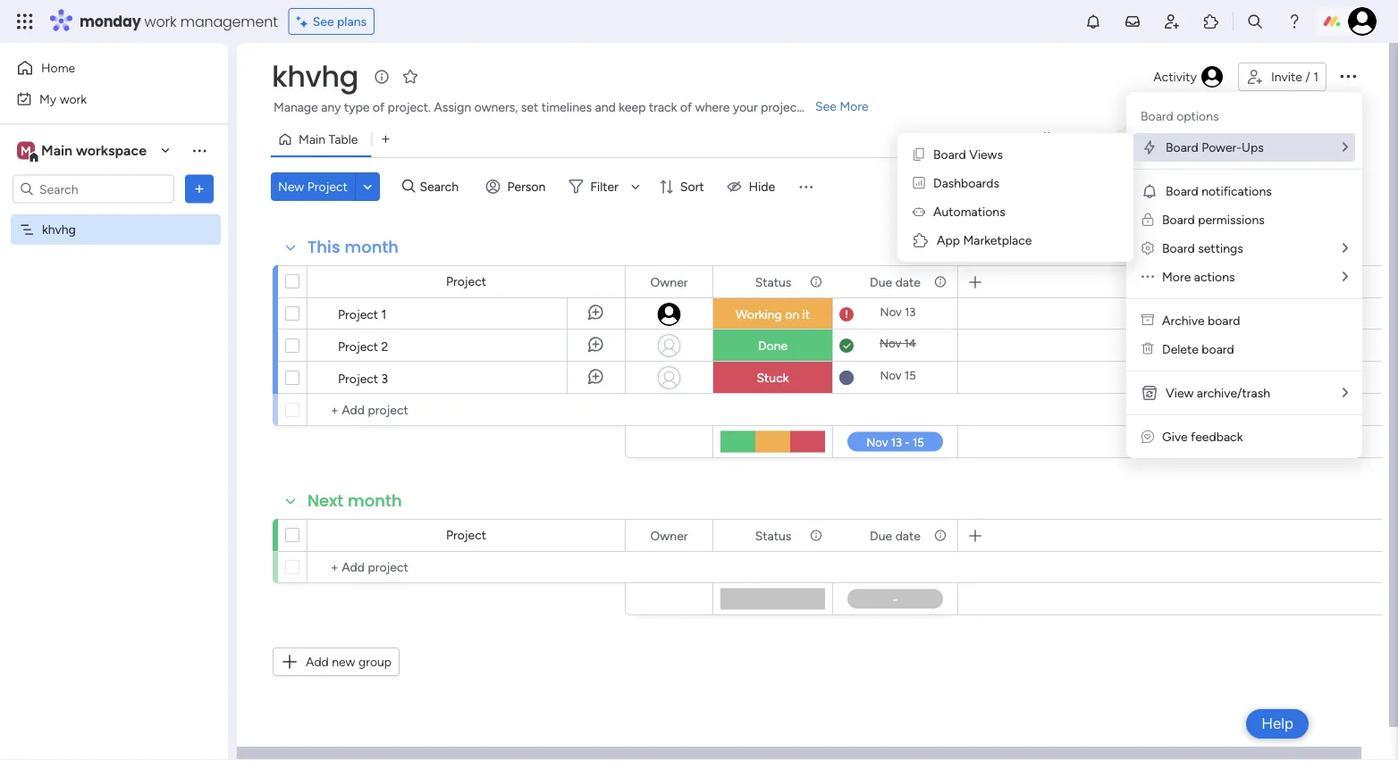 Task type: describe. For each thing, give the bounding box(es) containing it.
next month
[[308, 490, 402, 513]]

1 inside invite / 1 button
[[1314, 69, 1319, 84]]

2 status field from the top
[[751, 526, 796, 546]]

board notifications
[[1166, 184, 1272, 199]]

person button
[[479, 173, 556, 201]]

board settings
[[1162, 241, 1243, 256]]

more inside menu
[[1162, 270, 1191, 285]]

work for my
[[60, 91, 87, 106]]

+ Add project text field
[[317, 400, 617, 421]]

1 due date from the top
[[870, 274, 921, 290]]

project
[[761, 100, 802, 115]]

board for board permissions
[[1162, 212, 1195, 228]]

automations
[[933, 204, 1006, 219]]

group
[[358, 655, 392, 670]]

owner for 1st owner field from the bottom of the page
[[650, 528, 688, 544]]

nov for nov 15
[[880, 369, 902, 383]]

dapulse admin menu image
[[1142, 241, 1154, 256]]

1 owner field from the top
[[646, 272, 692, 292]]

see more link
[[814, 97, 871, 115]]

board for board power-ups
[[1166, 140, 1199, 155]]

due for 1st due date field from the top of the page
[[870, 274, 892, 290]]

workspace image
[[17, 141, 35, 160]]

2 of from the left
[[680, 100, 692, 115]]

my work button
[[11, 84, 192, 113]]

1 date from the top
[[896, 274, 921, 290]]

column information image for 2nd status field from the bottom of the page
[[809, 275, 823, 289]]

give feedback
[[1162, 430, 1243, 445]]

delete board
[[1162, 342, 1235, 357]]

view archive/trash
[[1166, 386, 1271, 401]]

views
[[969, 147, 1003, 162]]

add to favorites image
[[401, 68, 419, 85]]

board for board views
[[933, 147, 966, 162]]

board notifications image
[[1141, 182, 1159, 200]]

see more
[[815, 99, 869, 114]]

v2 overview line image
[[913, 176, 925, 191]]

new
[[278, 179, 304, 194]]

1 vertical spatial options image
[[190, 180, 208, 198]]

add view image
[[382, 133, 389, 146]]

help button
[[1247, 710, 1309, 739]]

hide button
[[720, 173, 786, 201]]

see for see plans
[[313, 14, 334, 29]]

14
[[904, 337, 916, 351]]

1 status field from the top
[[751, 272, 796, 292]]

due for 1st due date field from the bottom
[[870, 528, 892, 544]]

collapse board header image
[[1344, 132, 1358, 147]]

angle down image
[[363, 180, 372, 194]]

month for this month
[[345, 236, 399, 259]]

timelines
[[542, 100, 592, 115]]

view
[[1166, 386, 1194, 401]]

person
[[507, 179, 546, 194]]

archive/trash
[[1197, 386, 1271, 401]]

assign
[[434, 100, 471, 115]]

permissions
[[1198, 212, 1265, 228]]

table
[[329, 132, 358, 147]]

home
[[41, 60, 75, 76]]

manage any type of project. assign owners, set timelines and keep track of where your project stands.
[[274, 100, 844, 115]]

working
[[736, 307, 782, 322]]

where
[[695, 100, 730, 115]]

project 2
[[338, 339, 388, 354]]

2 due date from the top
[[870, 528, 921, 544]]

feedback
[[1191, 430, 1243, 445]]

your
[[733, 100, 758, 115]]

sort button
[[652, 173, 715, 201]]

board for board options
[[1141, 109, 1174, 124]]

0 vertical spatial khvhg
[[272, 57, 358, 97]]

integrate
[[1061, 132, 1113, 147]]

view archive/trash image
[[1141, 384, 1159, 402]]

owner for first owner field from the top
[[650, 274, 688, 290]]

automate
[[1248, 132, 1304, 147]]

+ Add project text field
[[317, 557, 617, 578]]

app marketplace
[[937, 233, 1032, 248]]

new project
[[278, 179, 348, 194]]

and
[[595, 100, 616, 115]]

plans
[[337, 14, 367, 29]]

it
[[802, 307, 810, 322]]

marketplace
[[963, 233, 1032, 248]]

board for board settings
[[1162, 241, 1195, 256]]

13
[[905, 305, 916, 320]]

help image
[[1286, 13, 1304, 30]]

main for main workspace
[[41, 142, 72, 159]]

new
[[332, 655, 355, 670]]

board for archive board
[[1208, 313, 1240, 329]]

delete
[[1162, 342, 1199, 357]]

owners,
[[474, 100, 518, 115]]

management
[[180, 11, 278, 31]]

keep
[[619, 100, 646, 115]]

khvhg inside khvhg list box
[[42, 222, 76, 237]]

board power-ups
[[1166, 140, 1264, 155]]

2 date from the top
[[896, 528, 921, 544]]

set
[[521, 100, 539, 115]]

v2 search image
[[402, 177, 415, 197]]

gary orlando image
[[1348, 7, 1377, 36]]

notifications
[[1202, 184, 1272, 199]]

nov for nov 14
[[880, 337, 901, 351]]

on
[[785, 307, 799, 322]]

settings
[[1198, 241, 1243, 256]]

arrow down image
[[625, 176, 646, 198]]

project 3
[[338, 371, 388, 386]]

0 horizontal spatial 1
[[381, 307, 387, 322]]

m
[[21, 143, 31, 158]]

project 1
[[338, 307, 387, 322]]

show board description image
[[371, 68, 392, 86]]

actions
[[1194, 270, 1235, 285]]

my work
[[39, 91, 87, 106]]

select product image
[[16, 13, 34, 30]]

next
[[308, 490, 343, 513]]

board options
[[1141, 109, 1219, 124]]

This month field
[[303, 236, 403, 259]]

1 of from the left
[[373, 100, 385, 115]]

board permissions
[[1162, 212, 1265, 228]]

activity
[[1154, 69, 1197, 84]]

options
[[1177, 109, 1219, 124]]

done
[[758, 338, 788, 354]]

more actions
[[1162, 270, 1235, 285]]

0 vertical spatial options image
[[1338, 65, 1359, 87]]

list arrow image for board settings
[[1343, 242, 1348, 255]]

sort
[[680, 179, 704, 194]]

home button
[[11, 54, 192, 82]]

add
[[306, 655, 329, 670]]



Task type: vqa. For each thing, say whether or not it's contained in the screenshot.
day
no



Task type: locate. For each thing, give the bounding box(es) containing it.
1 vertical spatial month
[[348, 490, 402, 513]]

list arrow image
[[1343, 141, 1348, 154], [1343, 270, 1348, 283]]

1 owner from the top
[[650, 274, 688, 290]]

2 status from the top
[[755, 528, 792, 544]]

1 horizontal spatial work
[[144, 11, 177, 31]]

v2 views icon image
[[914, 147, 924, 162]]

1 horizontal spatial main
[[299, 132, 325, 147]]

0 vertical spatial board
[[1208, 313, 1240, 329]]

2 list arrow image from the top
[[1343, 270, 1348, 283]]

nov
[[880, 305, 902, 320], [880, 337, 901, 351], [880, 369, 902, 383]]

0 vertical spatial work
[[144, 11, 177, 31]]

option
[[0, 214, 228, 217]]

more
[[840, 99, 869, 114], [1162, 270, 1191, 285]]

list arrow image
[[1343, 242, 1348, 255], [1343, 387, 1348, 400]]

due
[[870, 274, 892, 290], [870, 528, 892, 544]]

v2 done deadline image
[[840, 338, 854, 355]]

stands.
[[805, 100, 844, 115]]

1 horizontal spatial see
[[815, 99, 837, 114]]

2
[[381, 339, 388, 354]]

main inside main table button
[[299, 132, 325, 147]]

ups
[[1242, 140, 1264, 155]]

invite members image
[[1163, 13, 1181, 30]]

1 vertical spatial khvhg
[[42, 222, 76, 237]]

1
[[1314, 69, 1319, 84], [381, 307, 387, 322]]

main for main table
[[299, 132, 325, 147]]

see plans
[[313, 14, 367, 29]]

month inside field
[[345, 236, 399, 259]]

1 up 2
[[381, 307, 387, 322]]

1 vertical spatial owner
[[650, 528, 688, 544]]

v2 permission outline image
[[1143, 212, 1153, 228]]

0 vertical spatial status
[[755, 274, 792, 290]]

manage
[[274, 100, 318, 115]]

1 right /
[[1314, 69, 1319, 84]]

more right project
[[840, 99, 869, 114]]

any
[[321, 100, 341, 115]]

due date
[[870, 274, 921, 290], [870, 528, 921, 544]]

nov 15
[[880, 369, 916, 383]]

see
[[313, 14, 334, 29], [815, 99, 837, 114]]

1 status from the top
[[755, 274, 792, 290]]

1 vertical spatial due date field
[[866, 526, 925, 546]]

this month
[[308, 236, 399, 259]]

2 due from the top
[[870, 528, 892, 544]]

2 list arrow image from the top
[[1343, 387, 1348, 400]]

0 vertical spatial due date
[[870, 274, 921, 290]]

stuck
[[757, 371, 789, 386]]

project inside button
[[307, 179, 348, 194]]

1 horizontal spatial of
[[680, 100, 692, 115]]

1 horizontal spatial options image
[[1338, 65, 1359, 87]]

khvhg
[[272, 57, 358, 97], [42, 222, 76, 237]]

owner
[[650, 274, 688, 290], [650, 528, 688, 544]]

give
[[1162, 430, 1188, 445]]

1 list arrow image from the top
[[1343, 242, 1348, 255]]

project
[[307, 179, 348, 194], [446, 274, 486, 289], [338, 307, 378, 322], [338, 339, 378, 354], [338, 371, 378, 386], [446, 528, 486, 543]]

2 due date field from the top
[[866, 526, 925, 546]]

nov 14
[[880, 337, 916, 351]]

this
[[308, 236, 340, 259]]

1 list arrow image from the top
[[1343, 141, 1348, 154]]

main table
[[299, 132, 358, 147]]

1 vertical spatial due
[[870, 528, 892, 544]]

board up board power-ups image
[[1141, 109, 1174, 124]]

Search in workspace field
[[38, 179, 149, 199]]

v2 overdue deadline image
[[840, 306, 854, 323]]

0 vertical spatial nov
[[880, 305, 902, 320]]

15
[[905, 369, 916, 383]]

1 vertical spatial 1
[[381, 307, 387, 322]]

invite
[[1271, 69, 1303, 84]]

0 vertical spatial status field
[[751, 272, 796, 292]]

apps image
[[1203, 13, 1220, 30]]

0 horizontal spatial see
[[313, 14, 334, 29]]

Due date field
[[866, 272, 925, 292], [866, 526, 925, 546]]

monday
[[80, 11, 141, 31]]

month right this at the left of the page
[[345, 236, 399, 259]]

menu image
[[797, 178, 815, 196]]

more right the more dots icon
[[1162, 270, 1191, 285]]

1 vertical spatial see
[[815, 99, 837, 114]]

inbox image
[[1124, 13, 1142, 30]]

type
[[344, 100, 370, 115]]

1 vertical spatial nov
[[880, 337, 901, 351]]

help
[[1262, 715, 1294, 734]]

see right project
[[815, 99, 837, 114]]

see inside button
[[313, 14, 334, 29]]

board right dapulse admin menu image
[[1162, 241, 1195, 256]]

board for delete board
[[1202, 342, 1235, 357]]

board for board notifications
[[1166, 184, 1199, 199]]

1 vertical spatial status
[[755, 528, 792, 544]]

invite / 1
[[1271, 69, 1319, 84]]

month right next on the left bottom
[[348, 490, 402, 513]]

status for 1st status field from the bottom of the page
[[755, 528, 792, 544]]

0 horizontal spatial work
[[60, 91, 87, 106]]

/
[[1306, 69, 1311, 84]]

khvhg field
[[267, 57, 363, 97]]

power-
[[1202, 140, 1242, 155]]

board views
[[933, 147, 1003, 162]]

1 vertical spatial work
[[60, 91, 87, 106]]

1 horizontal spatial khvhg
[[272, 57, 358, 97]]

2 owner from the top
[[650, 528, 688, 544]]

project.
[[388, 100, 431, 115]]

search everything image
[[1246, 13, 1264, 30]]

0 vertical spatial list arrow image
[[1343, 141, 1348, 154]]

main workspace
[[41, 142, 147, 159]]

2 vertical spatial nov
[[880, 369, 902, 383]]

1 vertical spatial list arrow image
[[1343, 387, 1348, 400]]

of right type at the top
[[373, 100, 385, 115]]

date
[[896, 274, 921, 290], [896, 528, 921, 544]]

menu
[[1127, 92, 1363, 459]]

0 vertical spatial month
[[345, 236, 399, 259]]

0 horizontal spatial more
[[840, 99, 869, 114]]

0 vertical spatial 1
[[1314, 69, 1319, 84]]

1 due from the top
[[870, 274, 892, 290]]

nov for nov 13
[[880, 305, 902, 320]]

dashboards
[[933, 176, 1000, 191]]

1 vertical spatial board
[[1202, 342, 1235, 357]]

2 owner field from the top
[[646, 526, 692, 546]]

add new group button
[[273, 648, 400, 677]]

of right track
[[680, 100, 692, 115]]

khvhg down the 'search in workspace' field in the left of the page
[[42, 222, 76, 237]]

filter
[[590, 179, 619, 194]]

month inside field
[[348, 490, 402, 513]]

menu containing board options
[[1127, 92, 1363, 459]]

1 vertical spatial more
[[1162, 270, 1191, 285]]

archive board
[[1162, 313, 1240, 329]]

main inside "workspace selection" element
[[41, 142, 72, 159]]

archive
[[1162, 313, 1205, 329]]

workspace selection element
[[17, 140, 149, 163]]

0 vertical spatial see
[[313, 14, 334, 29]]

1 vertical spatial due date
[[870, 528, 921, 544]]

Next month field
[[303, 490, 407, 513]]

0 horizontal spatial khvhg
[[42, 222, 76, 237]]

0 vertical spatial date
[[896, 274, 921, 290]]

options image right /
[[1338, 65, 1359, 87]]

app
[[937, 233, 960, 248]]

0 vertical spatial list arrow image
[[1343, 242, 1348, 255]]

filter button
[[562, 173, 646, 201]]

options image down the workspace options image
[[190, 180, 208, 198]]

dapulse archived image
[[1142, 313, 1154, 329]]

3
[[381, 371, 388, 386]]

month
[[345, 236, 399, 259], [348, 490, 402, 513]]

1 vertical spatial date
[[896, 528, 921, 544]]

0 horizontal spatial of
[[373, 100, 385, 115]]

Status field
[[751, 272, 796, 292], [751, 526, 796, 546]]

column information image for 1st due date field from the bottom
[[933, 529, 948, 543]]

see plans button
[[289, 8, 375, 35]]

board
[[1141, 109, 1174, 124], [1166, 140, 1199, 155], [933, 147, 966, 162], [1166, 184, 1199, 199], [1162, 212, 1195, 228], [1162, 241, 1195, 256]]

nov left 14
[[880, 337, 901, 351]]

add new group
[[306, 655, 392, 670]]

nov left 15
[[880, 369, 902, 383]]

3 nov from the top
[[880, 369, 902, 383]]

board down archive board
[[1202, 342, 1235, 357]]

of
[[373, 100, 385, 115], [680, 100, 692, 115]]

options image
[[1338, 65, 1359, 87], [190, 180, 208, 198]]

monday work management
[[80, 11, 278, 31]]

app marketplace image
[[912, 232, 930, 249]]

nov left 13
[[880, 305, 902, 320]]

status for 2nd status field from the bottom of the page
[[755, 274, 792, 290]]

my
[[39, 91, 57, 106]]

column information image for 1st due date field from the top of the page
[[933, 275, 948, 289]]

working on it
[[736, 307, 810, 322]]

Search field
[[415, 174, 469, 199]]

1 nov from the top
[[880, 305, 902, 320]]

0 horizontal spatial options image
[[190, 180, 208, 198]]

workspace options image
[[190, 141, 208, 159]]

2 nov from the top
[[880, 337, 901, 351]]

khvhg up any
[[272, 57, 358, 97]]

0 vertical spatial owner
[[650, 274, 688, 290]]

board power-ups image
[[1141, 139, 1159, 156]]

see for see more
[[815, 99, 837, 114]]

0 horizontal spatial main
[[41, 142, 72, 159]]

board right v2 views icon
[[933, 147, 966, 162]]

1 horizontal spatial 1
[[1314, 69, 1319, 84]]

1 due date field from the top
[[866, 272, 925, 292]]

0 vertical spatial more
[[840, 99, 869, 114]]

1 vertical spatial owner field
[[646, 526, 692, 546]]

work inside "button"
[[60, 91, 87, 106]]

0 vertical spatial due date field
[[866, 272, 925, 292]]

main left table
[[299, 132, 325, 147]]

work right monday
[[144, 11, 177, 31]]

autopilot image
[[1225, 127, 1240, 150]]

column information image for 1st status field from the bottom of the page
[[809, 529, 823, 543]]

board up delete board on the top
[[1208, 313, 1240, 329]]

1 horizontal spatial more
[[1162, 270, 1191, 285]]

work for monday
[[144, 11, 177, 31]]

khvhg list box
[[0, 211, 228, 486]]

list arrow image for board power-ups
[[1343, 141, 1348, 154]]

0 vertical spatial owner field
[[646, 272, 692, 292]]

1 vertical spatial status field
[[751, 526, 796, 546]]

v2 delete line image
[[1142, 342, 1154, 357]]

notifications image
[[1085, 13, 1102, 30]]

list arrow image for view archive/trash
[[1343, 387, 1348, 400]]

see left plans
[[313, 14, 334, 29]]

0 vertical spatial due
[[870, 274, 892, 290]]

dapulse integrations image
[[1041, 133, 1054, 146]]

v2 user feedback image
[[1142, 430, 1154, 445]]

work right my
[[60, 91, 87, 106]]

invite / 1 button
[[1238, 63, 1327, 91]]

1 vertical spatial list arrow image
[[1343, 270, 1348, 283]]

main right workspace image
[[41, 142, 72, 159]]

board down board options
[[1166, 140, 1199, 155]]

Owner field
[[646, 272, 692, 292], [646, 526, 692, 546]]

board right board notifications icon
[[1166, 184, 1199, 199]]

board
[[1208, 313, 1240, 329], [1202, 342, 1235, 357]]

hide
[[749, 179, 775, 194]]

month for next month
[[348, 490, 402, 513]]

v2 automations outline image
[[913, 204, 925, 219]]

status
[[755, 274, 792, 290], [755, 528, 792, 544]]

column information image
[[809, 275, 823, 289], [933, 275, 948, 289], [809, 529, 823, 543], [933, 529, 948, 543]]

more dots image
[[1142, 270, 1154, 285]]

board right v2 permission outline image
[[1162, 212, 1195, 228]]

work
[[144, 11, 177, 31], [60, 91, 87, 106]]

track
[[649, 100, 677, 115]]

main table button
[[271, 125, 371, 154]]

list arrow image for more actions
[[1343, 270, 1348, 283]]

new project button
[[271, 173, 355, 201]]

activity button
[[1146, 63, 1231, 91]]



